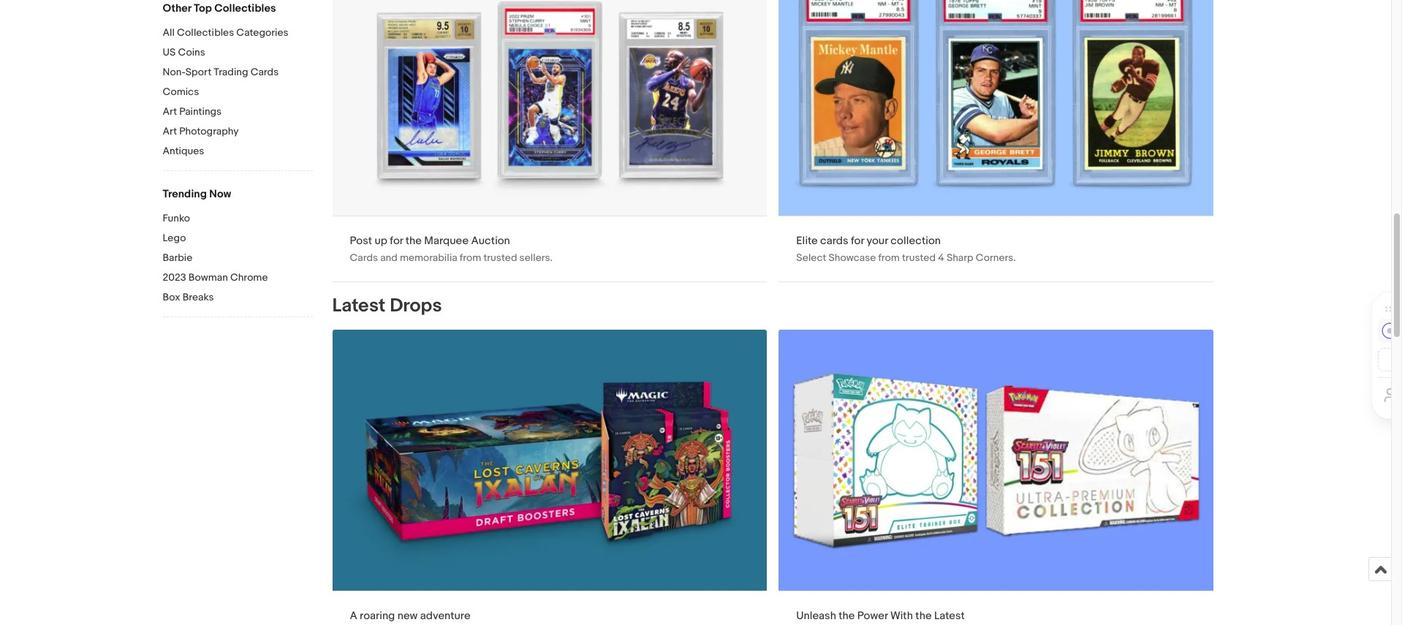 Task type: locate. For each thing, give the bounding box(es) containing it.
0 vertical spatial latest
[[332, 295, 386, 317]]

post up for the marquee auction cards and memorabilia from trusted sellers.
[[350, 234, 553, 264]]

1 horizontal spatial cards
[[350, 251, 378, 264]]

box breaks link
[[163, 291, 313, 305]]

up
[[375, 234, 388, 248]]

cards
[[251, 66, 279, 78], [350, 251, 378, 264]]

a roaring new adventure
[[350, 609, 471, 623]]

1 vertical spatial art
[[163, 125, 177, 138]]

from
[[460, 251, 482, 264], [879, 251, 900, 264]]

cards inside all collectibles categories us coins non-sport trading cards comics art paintings art photography antiques
[[251, 66, 279, 78]]

all collectibles categories us coins non-sport trading cards comics art paintings art photography antiques
[[163, 26, 289, 157]]

other
[[163, 1, 191, 15]]

2 horizontal spatial the
[[916, 609, 932, 623]]

cards down post
[[350, 251, 378, 264]]

for right up
[[390, 234, 403, 248]]

cards inside post up for the marquee auction cards and memorabilia from trusted sellers.
[[350, 251, 378, 264]]

0 horizontal spatial from
[[460, 251, 482, 264]]

0 horizontal spatial cards
[[251, 66, 279, 78]]

latest
[[332, 295, 386, 317], [935, 609, 965, 623]]

from down auction
[[460, 251, 482, 264]]

trusted inside post up for the marquee auction cards and memorabilia from trusted sellers.
[[484, 251, 517, 264]]

elite cards for your collection select showcase from trusted 4 sharp corners.
[[797, 234, 1017, 264]]

marquee
[[424, 234, 469, 248]]

1 horizontal spatial latest
[[935, 609, 965, 623]]

comics link
[[163, 86, 313, 99]]

art
[[163, 105, 177, 118], [163, 125, 177, 138]]

comics
[[163, 86, 199, 98]]

lego link
[[163, 232, 313, 246]]

collectibles up the all collectibles categories link
[[214, 1, 276, 15]]

1 horizontal spatial from
[[879, 251, 900, 264]]

funko lego barbie 2023 bowman chrome box breaks
[[163, 212, 268, 304]]

1 trusted from the left
[[484, 251, 517, 264]]

Unleash the Power With the Latest text field
[[779, 330, 1214, 625]]

power
[[858, 609, 888, 623]]

from down 'your'
[[879, 251, 900, 264]]

0 horizontal spatial trusted
[[484, 251, 517, 264]]

for inside post up for the marquee auction cards and memorabilia from trusted sellers.
[[390, 234, 403, 248]]

your
[[867, 234, 889, 248]]

for inside elite cards for your collection select showcase from trusted 4 sharp corners.
[[851, 234, 865, 248]]

trending now
[[163, 187, 231, 201]]

art up 'antiques' at the top of the page
[[163, 125, 177, 138]]

unleash the power with the latest link
[[779, 330, 1214, 625]]

funko
[[163, 212, 190, 225]]

1 for from the left
[[390, 234, 403, 248]]

auction
[[471, 234, 510, 248]]

1 art from the top
[[163, 105, 177, 118]]

A roaring new adventure text field
[[332, 330, 768, 625]]

2 for from the left
[[851, 234, 865, 248]]

2 art from the top
[[163, 125, 177, 138]]

the
[[406, 234, 422, 248], [839, 609, 855, 623], [916, 609, 932, 623]]

the right with
[[916, 609, 932, 623]]

post
[[350, 234, 372, 248]]

the up memorabilia
[[406, 234, 422, 248]]

all collectibles categories link
[[163, 26, 313, 40]]

trusted down auction
[[484, 251, 517, 264]]

a
[[350, 609, 357, 623]]

2023 bowman chrome link
[[163, 271, 313, 285]]

for
[[390, 234, 403, 248], [851, 234, 865, 248]]

1 horizontal spatial for
[[851, 234, 865, 248]]

adventure
[[420, 609, 471, 623]]

top
[[194, 1, 212, 15]]

art down comics
[[163, 105, 177, 118]]

latest down and
[[332, 295, 386, 317]]

0 horizontal spatial for
[[390, 234, 403, 248]]

1 vertical spatial collectibles
[[177, 26, 234, 39]]

1 vertical spatial latest
[[935, 609, 965, 623]]

2 from from the left
[[879, 251, 900, 264]]

2023
[[163, 271, 186, 284]]

0 horizontal spatial the
[[406, 234, 422, 248]]

for for cards
[[851, 234, 865, 248]]

0 vertical spatial cards
[[251, 66, 279, 78]]

collection
[[891, 234, 941, 248]]

collectibles
[[214, 1, 276, 15], [177, 26, 234, 39]]

unleash the power with the latest
[[797, 609, 965, 623]]

1 horizontal spatial trusted
[[903, 251, 936, 264]]

0 vertical spatial collectibles
[[214, 1, 276, 15]]

for up showcase
[[851, 234, 865, 248]]

cards down us coins link
[[251, 66, 279, 78]]

drops
[[390, 295, 442, 317]]

2 trusted from the left
[[903, 251, 936, 264]]

the inside post up for the marquee auction cards and memorabilia from trusted sellers.
[[406, 234, 422, 248]]

antiques link
[[163, 145, 313, 159]]

categories
[[236, 26, 289, 39]]

now
[[209, 187, 231, 201]]

latest right with
[[935, 609, 965, 623]]

art photography link
[[163, 125, 313, 139]]

1 from from the left
[[460, 251, 482, 264]]

collectibles up "coins"
[[177, 26, 234, 39]]

the left power
[[839, 609, 855, 623]]

box
[[163, 291, 180, 304]]

non-sport trading cards link
[[163, 66, 313, 80]]

0 vertical spatial art
[[163, 105, 177, 118]]

1 vertical spatial cards
[[350, 251, 378, 264]]

all
[[163, 26, 175, 39]]

trusted
[[484, 251, 517, 264], [903, 251, 936, 264]]

trading
[[214, 66, 248, 78]]

None text field
[[332, 0, 768, 281], [779, 0, 1214, 281], [332, 0, 768, 281], [779, 0, 1214, 281]]

trusted down collection
[[903, 251, 936, 264]]



Task type: describe. For each thing, give the bounding box(es) containing it.
funko link
[[163, 212, 313, 226]]

roaring
[[360, 609, 395, 623]]

latest inside text field
[[935, 609, 965, 623]]

barbie
[[163, 252, 193, 264]]

unleash
[[797, 609, 837, 623]]

trending
[[163, 187, 207, 201]]

cards
[[821, 234, 849, 248]]

sport
[[186, 66, 212, 78]]

photography
[[179, 125, 239, 138]]

paintings
[[179, 105, 222, 118]]

select
[[797, 251, 827, 264]]

a roaring new adventure link
[[332, 330, 768, 625]]

elite
[[797, 234, 818, 248]]

and
[[381, 251, 398, 264]]

us
[[163, 46, 176, 59]]

barbie link
[[163, 252, 313, 266]]

showcase
[[829, 251, 877, 264]]

corners.
[[976, 251, 1017, 264]]

with
[[891, 609, 914, 623]]

1 horizontal spatial the
[[839, 609, 855, 623]]

other top collectibles
[[163, 1, 276, 15]]

new
[[398, 609, 418, 623]]

art paintings link
[[163, 105, 313, 119]]

trusted inside elite cards for your collection select showcase from trusted 4 sharp corners.
[[903, 251, 936, 264]]

from inside post up for the marquee auction cards and memorabilia from trusted sellers.
[[460, 251, 482, 264]]

4
[[939, 251, 945, 264]]

breaks
[[183, 291, 214, 304]]

chrome
[[230, 271, 268, 284]]

coins
[[178, 46, 205, 59]]

us coins link
[[163, 46, 313, 60]]

for for up
[[390, 234, 403, 248]]

collectibles inside all collectibles categories us coins non-sport trading cards comics art paintings art photography antiques
[[177, 26, 234, 39]]

latest drops
[[332, 295, 442, 317]]

0 horizontal spatial latest
[[332, 295, 386, 317]]

from inside elite cards for your collection select showcase from trusted 4 sharp corners.
[[879, 251, 900, 264]]

sellers.
[[520, 251, 553, 264]]

antiques
[[163, 145, 204, 157]]

lego
[[163, 232, 186, 244]]

memorabilia
[[400, 251, 458, 264]]

non-
[[163, 66, 186, 78]]

sharp
[[947, 251, 974, 264]]

bowman
[[189, 271, 228, 284]]



Task type: vqa. For each thing, say whether or not it's contained in the screenshot.
BRING
no



